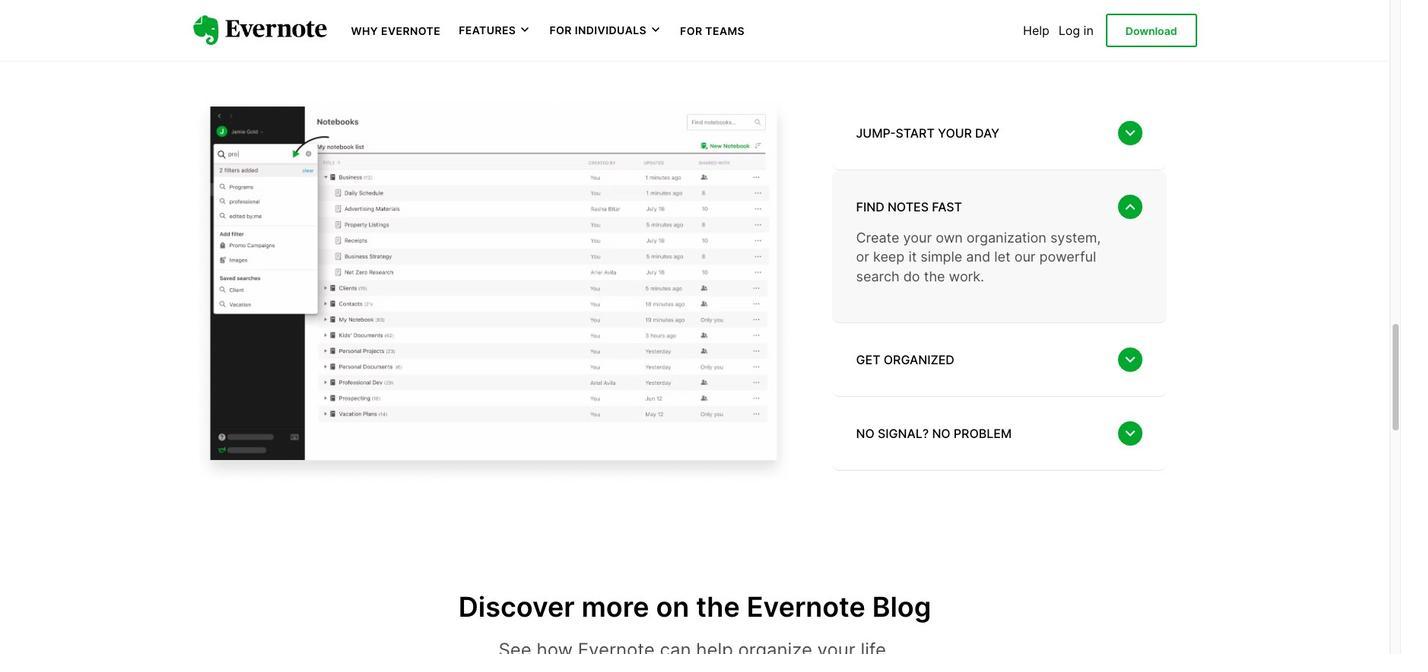 Task type: describe. For each thing, give the bounding box(es) containing it.
create your own organization system, or keep it simple and let our powerful search do the work.
[[856, 230, 1101, 284]]

1 need from the left
[[513, 8, 556, 30]]

notes,
[[764, 0, 817, 5]]

do
[[904, 268, 920, 284]]

simple
[[921, 249, 963, 265]]

find
[[856, 199, 885, 215]]

create
[[856, 230, 900, 246]]

signal?
[[878, 426, 929, 441]]

when
[[725, 8, 772, 30]]

evernote inside "why evernote" link
[[381, 24, 441, 37]]

on
[[656, 591, 690, 624]]

start
[[896, 126, 935, 141]]

organized
[[884, 352, 955, 367]]

the inside create your own organization system, or keep it simple and let our powerful search do the work.
[[924, 268, 946, 284]]

own
[[936, 230, 963, 246]]

information
[[856, 0, 953, 5]]

individuals
[[575, 24, 647, 37]]

to
[[550, 0, 567, 5]]

your inside create your own organization system, or keep it simple and let our powerful search do the work.
[[904, 230, 932, 246]]

log
[[1059, 23, 1081, 38]]

or
[[856, 249, 870, 265]]

find notes fast
[[856, 199, 963, 215]]

why evernote link
[[351, 23, 441, 38]]

features
[[459, 24, 516, 37]]

it
[[909, 249, 917, 265]]

1 horizontal spatial you
[[958, 0, 990, 5]]

features button
[[459, 23, 531, 38]]

notes
[[888, 199, 929, 215]]

our
[[1015, 249, 1036, 265]]

and inside with smart ways to save and access your notes, the information you need is always available when you need it.
[[617, 0, 650, 5]]

for teams
[[680, 24, 745, 37]]



Task type: vqa. For each thing, say whether or not it's contained in the screenshot.
more
yes



Task type: locate. For each thing, give the bounding box(es) containing it.
0 vertical spatial your
[[720, 0, 758, 5]]

for teams link
[[680, 23, 745, 38]]

0 vertical spatial evernote
[[381, 24, 441, 37]]

0 vertical spatial the
[[822, 0, 850, 5]]

discover
[[459, 591, 575, 624]]

discover more on the evernote blog
[[459, 591, 932, 624]]

ways
[[500, 0, 545, 5]]

0 horizontal spatial the
[[696, 591, 740, 624]]

the right notes, at the top right of the page
[[822, 0, 850, 5]]

save
[[572, 0, 612, 5]]

jump-
[[856, 126, 896, 141]]

for for for teams
[[680, 24, 703, 37]]

1 horizontal spatial your
[[904, 230, 932, 246]]

for individuals button
[[550, 23, 662, 38]]

no
[[856, 426, 875, 441], [933, 426, 951, 441]]

2 horizontal spatial the
[[924, 268, 946, 284]]

and
[[617, 0, 650, 5], [967, 249, 991, 265]]

your left day
[[938, 126, 972, 141]]

1 horizontal spatial the
[[822, 0, 850, 5]]

0 horizontal spatial no
[[856, 426, 875, 441]]

1 horizontal spatial for
[[680, 24, 703, 37]]

the inside with smart ways to save and access your notes, the information you need is always available when you need it.
[[822, 0, 850, 5]]

and up work. at the top right
[[967, 249, 991, 265]]

0 vertical spatial you
[[958, 0, 990, 5]]

organization
[[967, 230, 1047, 246]]

need down ways on the top left of page
[[513, 8, 556, 30]]

for down access
[[680, 24, 703, 37]]

the down simple
[[924, 268, 946, 284]]

1 vertical spatial the
[[924, 268, 946, 284]]

1 horizontal spatial evernote
[[747, 591, 866, 624]]

0 horizontal spatial evernote
[[381, 24, 441, 37]]

1 horizontal spatial no
[[933, 426, 951, 441]]

for inside button
[[550, 24, 572, 37]]

help
[[1024, 23, 1050, 38]]

 image
[[193, 75, 802, 493]]

no signal? no problem
[[856, 426, 1012, 441]]

smart
[[445, 0, 495, 5]]

problem
[[954, 426, 1012, 441]]

download link
[[1106, 14, 1197, 47]]

powerful
[[1040, 249, 1097, 265]]

0 horizontal spatial your
[[720, 0, 758, 5]]

evernote logo image
[[193, 15, 327, 46]]

get
[[856, 352, 881, 367]]

0 horizontal spatial need
[[513, 8, 556, 30]]

is
[[561, 8, 575, 30]]

2 no from the left
[[933, 426, 951, 441]]

and inside create your own organization system, or keep it simple and let our powerful search do the work.
[[967, 249, 991, 265]]

work.
[[949, 268, 985, 284]]

more
[[582, 591, 650, 624]]

1 vertical spatial you
[[777, 8, 808, 30]]

for individuals
[[550, 24, 647, 37]]

with smart ways to save and access your notes, the information you need is always available when you need it.
[[401, 0, 990, 30]]

why
[[351, 24, 378, 37]]

system,
[[1051, 230, 1101, 246]]

0 horizontal spatial and
[[617, 0, 650, 5]]

1 no from the left
[[856, 426, 875, 441]]

help link
[[1024, 23, 1050, 38]]

1 horizontal spatial and
[[967, 249, 991, 265]]

2 vertical spatial your
[[904, 230, 932, 246]]

1 vertical spatial your
[[938, 126, 972, 141]]

you
[[958, 0, 990, 5], [777, 8, 808, 30]]

1 horizontal spatial need
[[813, 8, 857, 30]]

it.
[[862, 8, 878, 30]]

download
[[1126, 24, 1178, 37]]

you right information
[[958, 0, 990, 5]]

fast
[[932, 199, 963, 215]]

available
[[644, 8, 720, 30]]

for down the to
[[550, 24, 572, 37]]

always
[[580, 8, 639, 30]]

you down notes, at the top right of the page
[[777, 8, 808, 30]]

need
[[513, 8, 556, 30], [813, 8, 857, 30]]

your
[[720, 0, 758, 5], [938, 126, 972, 141], [904, 230, 932, 246]]

2 horizontal spatial your
[[938, 126, 972, 141]]

the
[[822, 0, 850, 5], [924, 268, 946, 284], [696, 591, 740, 624]]

keep
[[874, 249, 905, 265]]

0 horizontal spatial for
[[550, 24, 572, 37]]

blog
[[873, 591, 932, 624]]

access
[[655, 0, 715, 5]]

need left it.
[[813, 8, 857, 30]]

0 vertical spatial and
[[617, 0, 650, 5]]

log in
[[1059, 23, 1094, 38]]

day
[[976, 126, 1000, 141]]

for for for individuals
[[550, 24, 572, 37]]

search
[[856, 268, 900, 284]]

the right on
[[696, 591, 740, 624]]

your up "when"
[[720, 0, 758, 5]]

no left signal?
[[856, 426, 875, 441]]

1 vertical spatial and
[[967, 249, 991, 265]]

2 need from the left
[[813, 8, 857, 30]]

and up always
[[617, 0, 650, 5]]

your inside with smart ways to save and access your notes, the information you need is always available when you need it.
[[720, 0, 758, 5]]

log in link
[[1059, 23, 1094, 38]]

2 vertical spatial the
[[696, 591, 740, 624]]

for
[[550, 24, 572, 37], [680, 24, 703, 37]]

0 horizontal spatial you
[[777, 8, 808, 30]]

jump-start your day
[[856, 126, 1000, 141]]

teams
[[706, 24, 745, 37]]

evernote
[[381, 24, 441, 37], [747, 591, 866, 624]]

1 vertical spatial evernote
[[747, 591, 866, 624]]

get organized
[[856, 352, 955, 367]]

why evernote
[[351, 24, 441, 37]]

with
[[401, 0, 440, 5]]

in
[[1084, 23, 1094, 38]]

your up "it"
[[904, 230, 932, 246]]

let
[[995, 249, 1011, 265]]

no right signal?
[[933, 426, 951, 441]]



